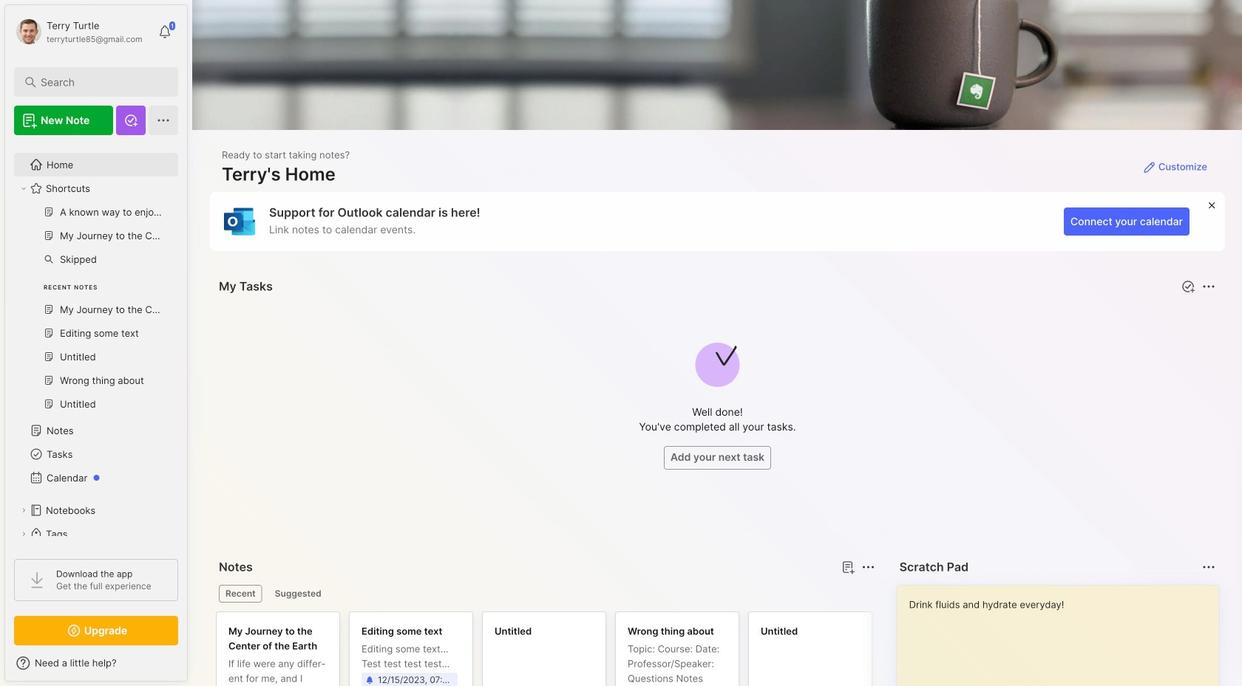 Task type: describe. For each thing, give the bounding box(es) containing it.
main element
[[0, 0, 192, 687]]

more actions image
[[860, 559, 877, 577]]

1 tab from the left
[[219, 586, 262, 603]]

2 more actions image from the top
[[1200, 559, 1218, 577]]

new task image
[[1181, 279, 1196, 294]]

Search text field
[[41, 75, 159, 89]]

1 more actions image from the top
[[1200, 278, 1218, 296]]

none search field inside main element
[[41, 73, 159, 91]]

WHAT'S NEW field
[[5, 652, 187, 676]]

2 tab from the left
[[268, 586, 328, 603]]

expand notebooks image
[[19, 506, 28, 515]]

click to collapse image
[[187, 660, 198, 677]]



Task type: vqa. For each thing, say whether or not it's contained in the screenshot.
More actions icon to the right
yes



Task type: locate. For each thing, give the bounding box(es) containing it.
Start writing… text field
[[909, 586, 1218, 687]]

More actions field
[[1199, 277, 1219, 297], [858, 558, 879, 578], [1199, 558, 1219, 578]]

tree
[[5, 144, 187, 603]]

0 horizontal spatial tab
[[219, 586, 262, 603]]

1 vertical spatial more actions image
[[1200, 559, 1218, 577]]

row group
[[216, 612, 1242, 687]]

group
[[14, 200, 169, 425]]

expand tags image
[[19, 530, 28, 539]]

tab
[[219, 586, 262, 603], [268, 586, 328, 603]]

1 horizontal spatial tab
[[268, 586, 328, 603]]

None search field
[[41, 73, 159, 91]]

more actions image
[[1200, 278, 1218, 296], [1200, 559, 1218, 577]]

Account field
[[14, 17, 142, 47]]

tree inside main element
[[5, 144, 187, 603]]

tab list
[[219, 586, 873, 603]]

group inside main element
[[14, 200, 169, 425]]

0 vertical spatial more actions image
[[1200, 278, 1218, 296]]



